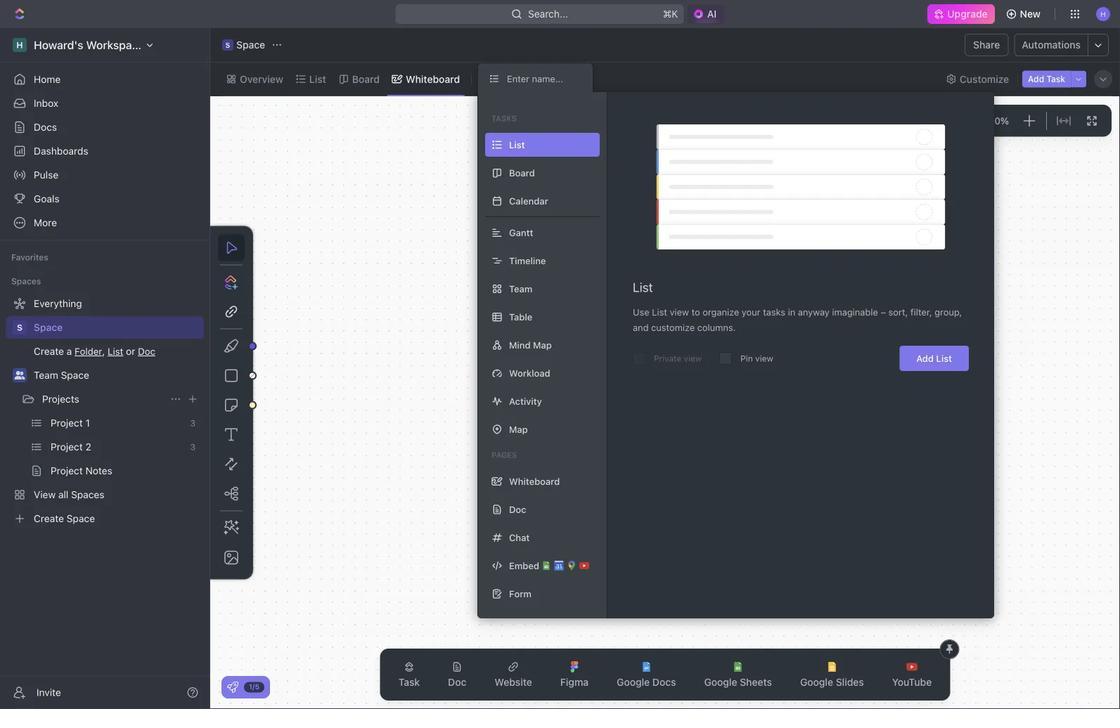 Task type: locate. For each thing, give the bounding box(es) containing it.
your
[[742, 307, 761, 318]]

filter,
[[911, 307, 933, 318]]

0 vertical spatial map
[[533, 340, 552, 351]]

google inside google slides "button"
[[801, 677, 834, 689]]

space up overview link
[[236, 39, 265, 51]]

user group image
[[14, 372, 25, 380]]

1 horizontal spatial board
[[509, 168, 535, 178]]

1 vertical spatial space
[[34, 322, 63, 334]]

google for google sheets
[[705, 677, 738, 689]]

add for add list
[[917, 354, 934, 364]]

google docs button
[[606, 654, 688, 697]]

google slides button
[[789, 654, 876, 697]]

0 vertical spatial add
[[1029, 74, 1045, 84]]

space inside 'link'
[[34, 322, 63, 334]]

1 horizontal spatial task
[[1047, 74, 1066, 84]]

1 google from the left
[[617, 677, 650, 689]]

0 horizontal spatial space, , element
[[13, 321, 27, 335]]

pages
[[492, 451, 517, 460]]

space up team space
[[34, 322, 63, 334]]

workload
[[509, 368, 551, 379]]

0 horizontal spatial task
[[399, 677, 420, 689]]

0 vertical spatial docs
[[34, 121, 57, 133]]

tree inside sidebar navigation
[[6, 293, 204, 531]]

doc button
[[437, 654, 478, 697]]

dashboards link
[[6, 140, 204, 163]]

view inside use list view to organize your tasks in anyway imaginable – sort, filter, group, and customize columns.
[[670, 307, 690, 318]]

1 horizontal spatial space, , element
[[222, 39, 234, 51]]

add inside button
[[1029, 74, 1045, 84]]

0 horizontal spatial s
[[17, 323, 23, 333]]

table
[[509, 312, 533, 323]]

team up table
[[509, 284, 533, 294]]

tree
[[6, 293, 204, 531]]

share button
[[966, 34, 1009, 56]]

favorites
[[11, 253, 48, 262]]

google inside "google sheets" button
[[705, 677, 738, 689]]

1 horizontal spatial google
[[705, 677, 738, 689]]

whiteboard left view dropdown button
[[406, 73, 460, 85]]

0 horizontal spatial docs
[[34, 121, 57, 133]]

tasks
[[764, 307, 786, 318]]

0 vertical spatial whiteboard
[[406, 73, 460, 85]]

1 vertical spatial s
[[17, 323, 23, 333]]

automations
[[1023, 39, 1082, 51]]

google left sheets on the right bottom of the page
[[705, 677, 738, 689]]

map right mind in the left of the page
[[533, 340, 552, 351]]

tasks
[[492, 114, 517, 123]]

h
[[881, 116, 888, 126]]

team for team space
[[34, 370, 58, 381]]

view right pin
[[756, 354, 774, 364]]

space for s space
[[236, 39, 265, 51]]

list
[[309, 73, 326, 85], [633, 280, 653, 295], [652, 307, 668, 318], [937, 354, 953, 364]]

0 vertical spatial space
[[236, 39, 265, 51]]

in
[[789, 307, 796, 318]]

0 horizontal spatial whiteboard
[[406, 73, 460, 85]]

0 horizontal spatial team
[[34, 370, 58, 381]]

google left slides in the right of the page
[[801, 677, 834, 689]]

1 horizontal spatial team
[[509, 284, 533, 294]]

map down 'activity'
[[509, 425, 528, 435]]

overview link
[[237, 69, 283, 89]]

space up projects
[[61, 370, 89, 381]]

home
[[34, 74, 61, 85]]

docs
[[34, 121, 57, 133], [653, 677, 677, 689]]

list down group,
[[937, 354, 953, 364]]

chat
[[509, 533, 530, 544]]

whiteboard
[[406, 73, 460, 85], [509, 477, 560, 487]]

add list
[[917, 354, 953, 364]]

view
[[670, 307, 690, 318], [684, 354, 702, 364], [756, 354, 774, 364]]

space for team space
[[61, 370, 89, 381]]

team inside tree
[[34, 370, 58, 381]]

view left to
[[670, 307, 690, 318]]

1 horizontal spatial doc
[[509, 505, 527, 515]]

1 vertical spatial team
[[34, 370, 58, 381]]

and
[[633, 323, 649, 333]]

team right "user group" icon
[[34, 370, 58, 381]]

board right list "link"
[[352, 73, 380, 85]]

task inside button
[[1047, 74, 1066, 84]]

⌘k
[[663, 8, 679, 20]]

docs inside button
[[653, 677, 677, 689]]

customize button
[[942, 69, 1014, 89]]

to
[[692, 307, 701, 318]]

space link
[[34, 317, 201, 339]]

space, , element
[[222, 39, 234, 51], [13, 321, 27, 335]]

1 horizontal spatial docs
[[653, 677, 677, 689]]

onboarding checklist button image
[[227, 683, 239, 694]]

overview
[[240, 73, 283, 85]]

add
[[1029, 74, 1045, 84], [917, 354, 934, 364]]

0 vertical spatial s
[[226, 41, 230, 49]]

0 horizontal spatial doc
[[448, 677, 467, 689]]

s inside the s space
[[226, 41, 230, 49]]

0 vertical spatial board
[[352, 73, 380, 85]]

1 vertical spatial add
[[917, 354, 934, 364]]

0 horizontal spatial google
[[617, 677, 650, 689]]

0 vertical spatial task
[[1047, 74, 1066, 84]]

task
[[1047, 74, 1066, 84], [399, 677, 420, 689]]

task down "automations" button
[[1047, 74, 1066, 84]]

website button
[[484, 654, 544, 697]]

map
[[533, 340, 552, 351], [509, 425, 528, 435]]

tree containing space
[[6, 293, 204, 531]]

google slides
[[801, 677, 865, 689]]

1 horizontal spatial add
[[1029, 74, 1045, 84]]

task left doc button
[[399, 677, 420, 689]]

google right figma at the bottom of the page
[[617, 677, 650, 689]]

figma
[[561, 677, 589, 689]]

2 horizontal spatial google
[[801, 677, 834, 689]]

favorites button
[[6, 249, 54, 266]]

doc up chat
[[509, 505, 527, 515]]

add down filter,
[[917, 354, 934, 364]]

add down "automations" button
[[1029, 74, 1045, 84]]

2 google from the left
[[705, 677, 738, 689]]

2 vertical spatial space
[[61, 370, 89, 381]]

–
[[881, 307, 887, 318]]

new button
[[1001, 3, 1050, 25]]

sidebar navigation
[[0, 28, 210, 710]]

google inside "google docs" button
[[617, 677, 650, 689]]

3 google from the left
[[801, 677, 834, 689]]

mind map
[[509, 340, 552, 351]]

home link
[[6, 68, 204, 91]]

doc right "task" button
[[448, 677, 467, 689]]

0 horizontal spatial map
[[509, 425, 528, 435]]

board inside board link
[[352, 73, 380, 85]]

0 horizontal spatial add
[[917, 354, 934, 364]]

1 horizontal spatial map
[[533, 340, 552, 351]]

0 vertical spatial team
[[509, 284, 533, 294]]

task inside button
[[399, 677, 420, 689]]

s inside tree
[[17, 323, 23, 333]]

pin
[[741, 354, 753, 364]]

google for google slides
[[801, 677, 834, 689]]

1 vertical spatial whiteboard
[[509, 477, 560, 487]]

add task button
[[1023, 71, 1072, 88]]

0 horizontal spatial board
[[352, 73, 380, 85]]

spaces
[[11, 277, 41, 286]]

s
[[226, 41, 230, 49], [17, 323, 23, 333]]

list right use
[[652, 307, 668, 318]]

list left board link
[[309, 73, 326, 85]]

1 horizontal spatial whiteboard
[[509, 477, 560, 487]]

space
[[236, 39, 265, 51], [34, 322, 63, 334], [61, 370, 89, 381]]

1 vertical spatial doc
[[448, 677, 467, 689]]

1 vertical spatial task
[[399, 677, 420, 689]]

group,
[[935, 307, 963, 318]]

figma button
[[549, 654, 600, 697]]

google for google docs
[[617, 677, 650, 689]]

0 vertical spatial doc
[[509, 505, 527, 515]]

1 vertical spatial space, , element
[[13, 321, 27, 335]]

team
[[509, 284, 533, 294], [34, 370, 58, 381]]

google
[[617, 677, 650, 689], [705, 677, 738, 689], [801, 677, 834, 689]]

1 vertical spatial docs
[[653, 677, 677, 689]]

list inside use list view to organize your tasks in anyway imaginable – sort, filter, group, and customize columns.
[[652, 307, 668, 318]]

1 horizontal spatial s
[[226, 41, 230, 49]]

100% button
[[982, 112, 1013, 129]]

view right the private
[[684, 354, 702, 364]]

whiteboard down pages
[[509, 477, 560, 487]]

board up the calendar
[[509, 168, 535, 178]]

pulse link
[[6, 164, 204, 186]]



Task type: describe. For each thing, give the bounding box(es) containing it.
list link
[[307, 69, 326, 89]]

mind
[[509, 340, 531, 351]]

website
[[495, 677, 533, 689]]

share
[[974, 39, 1001, 51]]

s for s
[[17, 323, 23, 333]]

imaginable
[[833, 307, 879, 318]]

search...
[[528, 8, 568, 20]]

invite
[[37, 687, 61, 699]]

use list view to organize your tasks in anyway imaginable – sort, filter, group, and customize columns.
[[633, 307, 963, 333]]

private
[[654, 354, 682, 364]]

google sheets
[[705, 677, 773, 689]]

team space link
[[34, 364, 201, 387]]

docs inside sidebar navigation
[[34, 121, 57, 133]]

team space
[[34, 370, 89, 381]]

onboarding checklist button element
[[227, 683, 239, 694]]

slides
[[836, 677, 865, 689]]

100%
[[985, 115, 1010, 126]]

upgrade link
[[928, 4, 995, 24]]

view for pin
[[756, 354, 774, 364]]

whiteboard link
[[403, 69, 460, 89]]

Enter name... field
[[506, 73, 582, 85]]

goals link
[[6, 188, 204, 210]]

0 vertical spatial space, , element
[[222, 39, 234, 51]]

sort,
[[889, 307, 909, 318]]

s space
[[226, 39, 265, 51]]

google sheets button
[[693, 654, 784, 697]]

upgrade
[[948, 8, 988, 20]]

customize
[[652, 323, 695, 333]]

list up use
[[633, 280, 653, 295]]

youtube
[[893, 677, 933, 689]]

space, , element inside tree
[[13, 321, 27, 335]]

s for s space
[[226, 41, 230, 49]]

doc inside button
[[448, 677, 467, 689]]

1 vertical spatial map
[[509, 425, 528, 435]]

automations button
[[1016, 34, 1089, 56]]

1 vertical spatial board
[[509, 168, 535, 178]]

youtube button
[[882, 654, 944, 697]]

add for add task
[[1029, 74, 1045, 84]]

pulse
[[34, 169, 59, 181]]

list inside "link"
[[309, 73, 326, 85]]

board link
[[350, 69, 380, 89]]

new
[[1021, 8, 1041, 20]]

inbox link
[[6, 92, 204, 115]]

goals
[[34, 193, 60, 205]]

projects link
[[42, 388, 165, 411]]

organize
[[703, 307, 740, 318]]

view for private
[[684, 354, 702, 364]]

timeline
[[509, 256, 546, 266]]

private view
[[654, 354, 702, 364]]

whiteboard inside 'whiteboard' link
[[406, 73, 460, 85]]

use
[[633, 307, 650, 318]]

google docs
[[617, 677, 677, 689]]

pin view
[[741, 354, 774, 364]]

team for team
[[509, 284, 533, 294]]

view
[[496, 73, 519, 85]]

sheets
[[740, 677, 773, 689]]

view button
[[478, 63, 524, 96]]

embed
[[509, 561, 540, 572]]

columns.
[[698, 323, 736, 333]]

customize
[[960, 73, 1010, 85]]

activity
[[509, 397, 542, 407]]

anyway
[[799, 307, 830, 318]]

inbox
[[34, 97, 58, 109]]

projects
[[42, 394, 79, 405]]

calendar
[[509, 196, 549, 207]]

gantt
[[509, 228, 534, 238]]

form
[[509, 589, 532, 600]]

1/5
[[249, 684, 260, 692]]

view button
[[478, 69, 524, 89]]

task button
[[388, 654, 431, 697]]

add task
[[1029, 74, 1066, 84]]

dashboards
[[34, 145, 88, 157]]

docs link
[[6, 116, 204, 139]]



Task type: vqa. For each thing, say whether or not it's contained in the screenshot.
Generic Name's Workspace, , element
no



